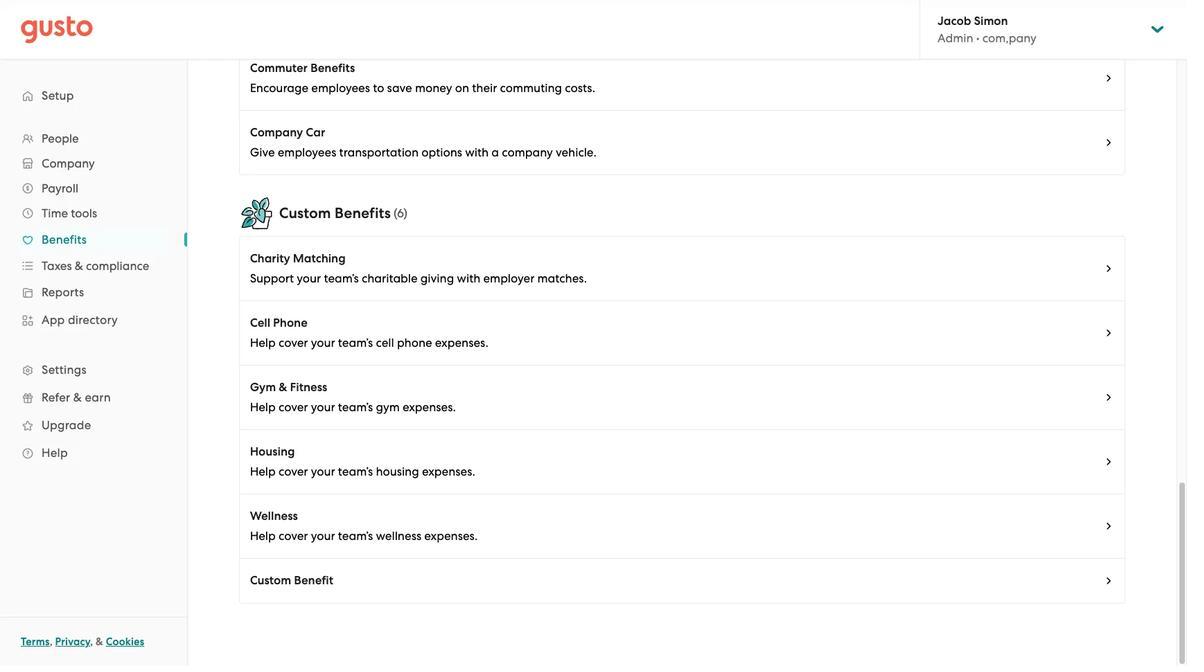 Task type: describe. For each thing, give the bounding box(es) containing it.
save
[[387, 81, 412, 95]]

earn
[[85, 391, 111, 405]]

refer & earn link
[[14, 385, 173, 410]]

charity matching support your team's charitable giving with employer matches.
[[250, 252, 587, 286]]

options
[[422, 146, 462, 159]]

team's for charity matching
[[324, 272, 359, 286]]

giving
[[421, 272, 454, 286]]

gusto navigation element
[[0, 60, 187, 490]]

refer
[[42, 391, 70, 405]]

vehicle.
[[556, 146, 597, 159]]

people
[[42, 132, 79, 146]]

reports link
[[14, 280, 173, 305]]

custom for benefit
[[250, 574, 291, 589]]

settings link
[[14, 358, 173, 383]]

company for company
[[42, 157, 95, 171]]

expenses. inside cell phone help cover your team's cell phone expenses.
[[435, 336, 489, 350]]

)
[[404, 207, 408, 220]]

opens in current tab image for company car
[[1104, 137, 1115, 148]]

matching
[[293, 252, 346, 266]]

upgrade link
[[14, 413, 173, 438]]

transportation
[[339, 146, 419, 159]]

housing
[[376, 465, 419, 479]]

list containing people
[[0, 126, 187, 467]]

taxes
[[42, 259, 72, 273]]

money
[[415, 81, 452, 95]]

costs.
[[565, 81, 596, 95]]

& for compliance
[[75, 259, 83, 273]]

custom benefit button
[[240, 560, 1126, 604]]

commuter
[[250, 61, 308, 76]]

company
[[502, 146, 553, 159]]

directory
[[68, 313, 118, 327]]

housing help cover your team's housing expenses.
[[250, 445, 476, 479]]

expenses. inside wellness help cover your team's wellness expenses.
[[425, 530, 478, 544]]

refer & earn
[[42, 391, 111, 405]]

cover inside "gym & fitness help cover your team's gym expenses."
[[279, 401, 308, 415]]

expenses. inside housing help cover your team's housing expenses.
[[422, 465, 476, 479]]

payroll button
[[14, 176, 173, 201]]

help inside "gym & fitness help cover your team's gym expenses."
[[250, 401, 276, 415]]

commuter benefits encourage employees to save money on their commuting costs.
[[250, 61, 596, 95]]

1 , from the left
[[50, 636, 53, 649]]

company for company car give employees transportation options with a company vehicle.
[[250, 125, 303, 140]]

setup link
[[14, 83, 173, 108]]

opens in current tab image for wellness
[[1104, 521, 1115, 532]]

team's inside cell phone help cover your team's cell phone expenses.
[[338, 336, 373, 350]]

phone
[[397, 336, 432, 350]]

cover inside cell phone help cover your team's cell phone expenses.
[[279, 336, 308, 350]]

fitness
[[290, 381, 327, 395]]

time tools button
[[14, 201, 173, 226]]

settings
[[42, 363, 87, 377]]

help link
[[14, 441, 173, 466]]

employees for car
[[278, 146, 337, 159]]

employer
[[484, 272, 535, 286]]

with inside charity matching support your team's charitable giving with employer matches.
[[457, 272, 481, 286]]

app directory link
[[14, 308, 173, 333]]

wellness help cover your team's wellness expenses.
[[250, 510, 478, 544]]

time
[[42, 207, 68, 220]]

support
[[250, 272, 294, 286]]

cell
[[376, 336, 394, 350]]

benefit
[[294, 574, 333, 589]]

(
[[394, 207, 397, 220]]

company car give employees transportation options with a company vehicle.
[[250, 125, 597, 159]]

compliance
[[86, 259, 149, 273]]

opens in current tab image for housing
[[1104, 457, 1115, 468]]

gym
[[250, 381, 276, 395]]

opens in current tab image inside custom benefit button
[[1104, 576, 1115, 587]]

gym & fitness help cover your team's gym expenses.
[[250, 381, 456, 415]]

payroll
[[42, 182, 78, 196]]

employees for benefits
[[312, 81, 370, 95]]

& for earn
[[73, 391, 82, 405]]

team's inside "gym & fitness help cover your team's gym expenses."
[[338, 401, 373, 415]]

matches.
[[538, 272, 587, 286]]

6
[[397, 207, 404, 220]]

cell phone help cover your team's cell phone expenses.
[[250, 316, 489, 350]]

cover inside housing help cover your team's housing expenses.
[[279, 465, 308, 479]]

benefits for commuter
[[311, 61, 355, 76]]

with inside company car give employees transportation options with a company vehicle.
[[465, 146, 489, 159]]

cell
[[250, 316, 270, 331]]

cookies
[[106, 636, 144, 649]]

team's for wellness
[[338, 530, 373, 544]]

expenses. inside "gym & fitness help cover your team's gym expenses."
[[403, 401, 456, 415]]



Task type: vqa. For each thing, say whether or not it's contained in the screenshot.
Show
no



Task type: locate. For each thing, give the bounding box(es) containing it.
team's left the housing
[[338, 465, 373, 479]]

1 vertical spatial custom
[[250, 574, 291, 589]]

2 opens in current tab image from the top
[[1104, 263, 1115, 275]]

your down matching
[[297, 272, 321, 286]]

opens in current tab image for cell phone
[[1104, 263, 1115, 275]]

cover down housing
[[279, 465, 308, 479]]

team's for housing
[[338, 465, 373, 479]]

your for wellness
[[311, 530, 335, 544]]

custom benefits ( 6 )
[[279, 205, 408, 223]]

help down housing
[[250, 465, 276, 479]]

help inside housing help cover your team's housing expenses.
[[250, 465, 276, 479]]

0 horizontal spatial company
[[42, 157, 95, 171]]

company up give
[[250, 125, 303, 140]]

& right gym
[[279, 381, 287, 395]]

com,pany
[[983, 31, 1037, 45]]

5 opens in current tab image from the top
[[1104, 576, 1115, 587]]

your inside "gym & fitness help cover your team's gym expenses."
[[311, 401, 335, 415]]

4 opens in current tab image from the top
[[1104, 521, 1115, 532]]

your inside housing help cover your team's housing expenses.
[[311, 465, 335, 479]]

employees inside company car give employees transportation options with a company vehicle.
[[278, 146, 337, 159]]

your inside charity matching support your team's charitable giving with employer matches.
[[297, 272, 321, 286]]

team's
[[324, 272, 359, 286], [338, 336, 373, 350], [338, 401, 373, 415], [338, 465, 373, 479], [338, 530, 373, 544]]

company button
[[14, 151, 173, 176]]

employees inside commuter benefits encourage employees to save money on their commuting costs.
[[312, 81, 370, 95]]

to
[[373, 81, 384, 95]]

terms , privacy , & cookies
[[21, 636, 144, 649]]

& inside "gym & fitness help cover your team's gym expenses."
[[279, 381, 287, 395]]

•
[[977, 31, 980, 45]]

cover
[[279, 336, 308, 350], [279, 401, 308, 415], [279, 465, 308, 479], [279, 530, 308, 544]]

1 vertical spatial company
[[42, 157, 95, 171]]

charity
[[250, 252, 290, 266]]

simon
[[975, 14, 1009, 28]]

team's left gym
[[338, 401, 373, 415]]

with
[[465, 146, 489, 159], [457, 272, 481, 286]]

0 horizontal spatial ,
[[50, 636, 53, 649]]

1 cover from the top
[[279, 336, 308, 350]]

taxes & compliance button
[[14, 254, 173, 279]]

employees left to
[[312, 81, 370, 95]]

gym
[[376, 401, 400, 415]]

0 vertical spatial employees
[[312, 81, 370, 95]]

1 horizontal spatial ,
[[90, 636, 93, 649]]

opens in current tab image
[[1104, 137, 1115, 148], [1104, 392, 1115, 404], [1104, 457, 1115, 468], [1104, 521, 1115, 532], [1104, 576, 1115, 587]]

,
[[50, 636, 53, 649], [90, 636, 93, 649]]

encourage
[[250, 81, 309, 95]]

custom inside button
[[250, 574, 291, 589]]

benefits for custom
[[335, 205, 391, 223]]

charitable
[[362, 272, 418, 286]]

cookies button
[[106, 634, 144, 651]]

team's left cell
[[338, 336, 373, 350]]

custom for benefits
[[279, 205, 331, 223]]

housing
[[250, 445, 295, 460]]

your up benefit
[[311, 530, 335, 544]]

1 vertical spatial opens in current tab image
[[1104, 263, 1115, 275]]

& right the taxes
[[75, 259, 83, 273]]

company down people
[[42, 157, 95, 171]]

, left privacy
[[50, 636, 53, 649]]

custom
[[279, 205, 331, 223], [250, 574, 291, 589]]

your inside cell phone help cover your team's cell phone expenses.
[[311, 336, 335, 350]]

0 vertical spatial with
[[465, 146, 489, 159]]

3 opens in current tab image from the top
[[1104, 457, 1115, 468]]

your for housing
[[311, 465, 335, 479]]

& inside refer & earn link
[[73, 391, 82, 405]]

0 vertical spatial custom
[[279, 205, 331, 223]]

employees
[[312, 81, 370, 95], [278, 146, 337, 159]]

expenses. right phone
[[435, 336, 489, 350]]

help down gym
[[250, 401, 276, 415]]

your up the fitness
[[311, 336, 335, 350]]

help down cell
[[250, 336, 276, 350]]

2 opens in current tab image from the top
[[1104, 392, 1115, 404]]

opens in current tab image for gym & fitness
[[1104, 392, 1115, 404]]

3 opens in current tab image from the top
[[1104, 328, 1115, 339]]

4 cover from the top
[[279, 530, 308, 544]]

&
[[75, 259, 83, 273], [279, 381, 287, 395], [73, 391, 82, 405], [96, 636, 103, 649]]

benefits down time tools
[[42, 233, 87, 247]]

people button
[[14, 126, 173, 151]]

benefits
[[311, 61, 355, 76], [335, 205, 391, 223], [42, 233, 87, 247]]

employees down car
[[278, 146, 337, 159]]

opens in current tab image
[[1104, 73, 1115, 84], [1104, 263, 1115, 275], [1104, 328, 1115, 339]]

your up wellness help cover your team's wellness expenses. on the bottom of the page
[[311, 465, 335, 479]]

give
[[250, 146, 275, 159]]

company inside "company" dropdown button
[[42, 157, 95, 171]]

list containing charity matching
[[239, 236, 1126, 605]]

custom up matching
[[279, 205, 331, 223]]

wellness
[[250, 510, 298, 524]]

help inside cell phone help cover your team's cell phone expenses.
[[250, 336, 276, 350]]

team's inside wellness help cover your team's wellness expenses.
[[338, 530, 373, 544]]

setup
[[42, 89, 74, 103]]

upgrade
[[42, 419, 91, 433]]

help
[[250, 336, 276, 350], [250, 401, 276, 415], [42, 447, 68, 460], [250, 465, 276, 479], [250, 530, 276, 544]]

1 vertical spatial benefits
[[335, 205, 391, 223]]

2 vertical spatial benefits
[[42, 233, 87, 247]]

your for charity
[[297, 272, 321, 286]]

custom benefit
[[250, 574, 333, 589]]

help down wellness
[[250, 530, 276, 544]]

taxes & compliance
[[42, 259, 149, 273]]

jacob simon admin • com,pany
[[938, 14, 1037, 45]]

0 vertical spatial company
[[250, 125, 303, 140]]

, left cookies
[[90, 636, 93, 649]]

a
[[492, 146, 499, 159]]

privacy link
[[55, 636, 90, 649]]

expenses. right gym
[[403, 401, 456, 415]]

benefits link
[[14, 227, 173, 252]]

terms link
[[21, 636, 50, 649]]

team's inside charity matching support your team's charitable giving with employer matches.
[[324, 272, 359, 286]]

2 vertical spatial opens in current tab image
[[1104, 328, 1115, 339]]

custom left benefit
[[250, 574, 291, 589]]

expenses.
[[435, 336, 489, 350], [403, 401, 456, 415], [422, 465, 476, 479], [425, 530, 478, 544]]

app
[[42, 313, 65, 327]]

benefits left the "("
[[335, 205, 391, 223]]

team's left wellness
[[338, 530, 373, 544]]

benefits right commuter
[[311, 61, 355, 76]]

with left the a
[[465, 146, 489, 159]]

1 vertical spatial with
[[457, 272, 481, 286]]

reports
[[42, 286, 84, 300]]

their
[[472, 81, 497, 95]]

your
[[297, 272, 321, 286], [311, 336, 335, 350], [311, 401, 335, 415], [311, 465, 335, 479], [311, 530, 335, 544]]

1 vertical spatial employees
[[278, 146, 337, 159]]

0 vertical spatial opens in current tab image
[[1104, 73, 1115, 84]]

2 cover from the top
[[279, 401, 308, 415]]

wellness
[[376, 530, 422, 544]]

expenses. right wellness
[[425, 530, 478, 544]]

privacy
[[55, 636, 90, 649]]

your inside wellness help cover your team's wellness expenses.
[[311, 530, 335, 544]]

admin
[[938, 31, 974, 45]]

benefits inside gusto navigation element
[[42, 233, 87, 247]]

cover inside wellness help cover your team's wellness expenses.
[[279, 530, 308, 544]]

company
[[250, 125, 303, 140], [42, 157, 95, 171]]

team's inside housing help cover your team's housing expenses.
[[338, 465, 373, 479]]

1 opens in current tab image from the top
[[1104, 137, 1115, 148]]

help inside gusto navigation element
[[42, 447, 68, 460]]

time tools
[[42, 207, 97, 220]]

expenses. right the housing
[[422, 465, 476, 479]]

0 vertical spatial benefits
[[311, 61, 355, 76]]

1 horizontal spatial company
[[250, 125, 303, 140]]

1 opens in current tab image from the top
[[1104, 73, 1115, 84]]

list
[[239, 46, 1126, 175], [0, 126, 187, 467], [239, 236, 1126, 605]]

with right 'giving'
[[457, 272, 481, 286]]

cover down wellness
[[279, 530, 308, 544]]

list containing commuter benefits
[[239, 46, 1126, 175]]

& left cookies
[[96, 636, 103, 649]]

help down upgrade
[[42, 447, 68, 460]]

commuting
[[500, 81, 562, 95]]

tools
[[71, 207, 97, 220]]

3 cover from the top
[[279, 465, 308, 479]]

car
[[306, 125, 325, 140]]

cover down phone
[[279, 336, 308, 350]]

& inside taxes & compliance dropdown button
[[75, 259, 83, 273]]

& for fitness
[[279, 381, 287, 395]]

company inside company car give employees transportation options with a company vehicle.
[[250, 125, 303, 140]]

home image
[[21, 16, 93, 43]]

team's down matching
[[324, 272, 359, 286]]

your down the fitness
[[311, 401, 335, 415]]

terms
[[21, 636, 50, 649]]

cover down the fitness
[[279, 401, 308, 415]]

benefits inside commuter benefits encourage employees to save money on their commuting costs.
[[311, 61, 355, 76]]

& left earn on the left bottom of the page
[[73, 391, 82, 405]]

app directory
[[42, 313, 118, 327]]

phone
[[273, 316, 308, 331]]

jacob
[[938, 14, 972, 28]]

on
[[455, 81, 469, 95]]

opens in current tab image for company car
[[1104, 73, 1115, 84]]

help inside wellness help cover your team's wellness expenses.
[[250, 530, 276, 544]]

2 , from the left
[[90, 636, 93, 649]]



